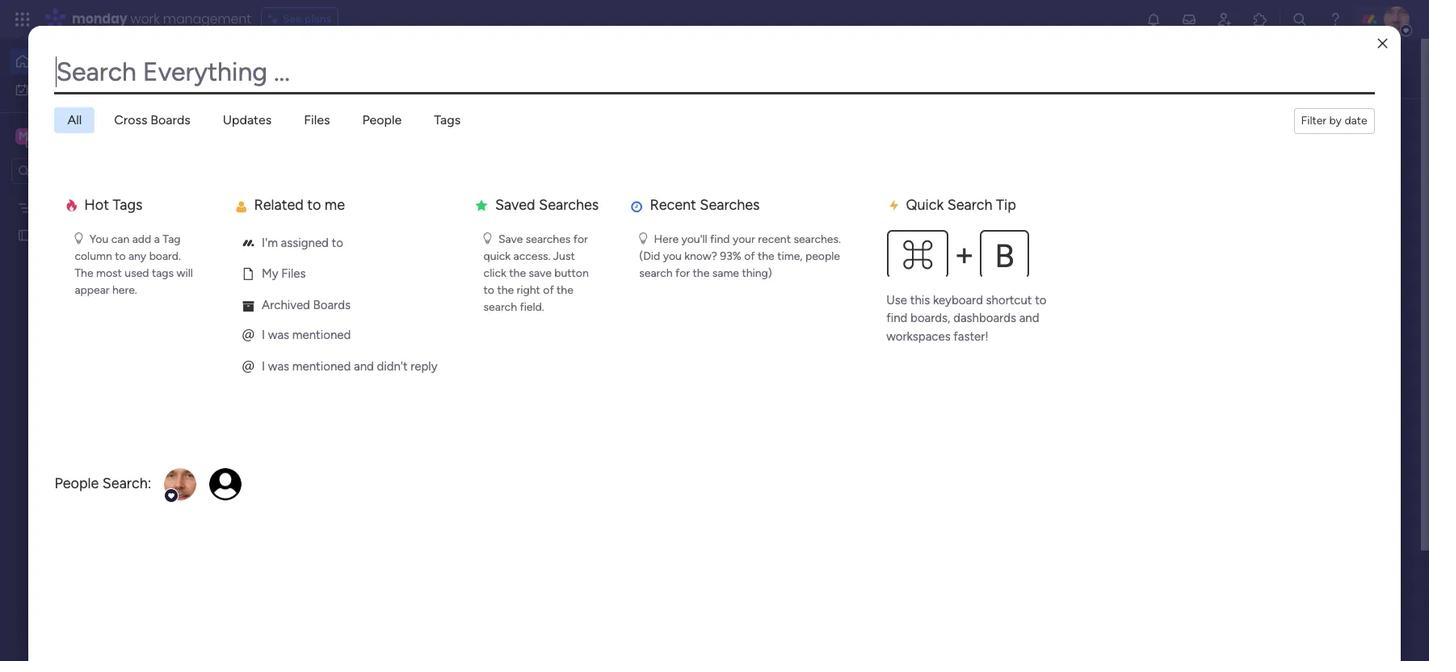 Task type: locate. For each thing, give the bounding box(es) containing it.
find
[[710, 233, 730, 246], [887, 311, 908, 326]]

list box containing marketing plan
[[0, 191, 206, 467]]

1 was from the top
[[268, 328, 289, 343]]

option
[[0, 193, 206, 196]]

1 horizontal spatial searches
[[700, 196, 760, 214]]

2 horizontal spatial my
[[289, 226, 309, 244]]

1 dapulse bulb image from the left
[[75, 232, 83, 246]]

1 horizontal spatial search
[[639, 267, 673, 281]]

0 vertical spatial and
[[488, 69, 510, 84]]

related
[[254, 196, 304, 214]]

archived
[[262, 298, 310, 313]]

monday pulse circle image
[[242, 235, 255, 253]]

work for monday
[[131, 10, 160, 28]]

workspace selection element
[[15, 126, 135, 147]]

search down (did
[[639, 267, 673, 281]]

2 searches from the left
[[700, 196, 760, 214]]

boards inside archived boards link
[[313, 298, 351, 313]]

access
[[294, 69, 333, 84]]

0 horizontal spatial dapulse bulb image
[[75, 232, 83, 246]]

1 vertical spatial my
[[289, 226, 309, 244]]

0 horizontal spatial searches
[[539, 196, 599, 214]]

1 horizontal spatial dapulse bulb image
[[484, 232, 492, 246]]

0 horizontal spatial and
[[354, 359, 374, 374]]

0 vertical spatial tags
[[434, 112, 461, 128]]

and
[[488, 69, 510, 84], [1020, 311, 1040, 326], [354, 359, 374, 374]]

0 horizontal spatial people
[[54, 475, 99, 493]]

time,
[[778, 250, 803, 264]]

find up 93%
[[710, 233, 730, 246]]

workspace
[[69, 128, 133, 143]]

people down good evening, james! quickly access your recent boards, inbox and workspaces
[[362, 112, 402, 128]]

boards, down the this
[[911, 311, 951, 326]]

the up right
[[509, 267, 526, 281]]

people link
[[349, 107, 415, 133]]

0 horizontal spatial for
[[574, 233, 588, 246]]

1 vertical spatial files
[[282, 267, 306, 281]]

1 mentioned from the top
[[292, 328, 351, 343]]

invite members image
[[1217, 11, 1233, 27]]

button
[[555, 267, 589, 281]]

1 horizontal spatial boards,
[[911, 311, 951, 326]]

monday
[[72, 10, 127, 28]]

to up the my files link
[[332, 236, 343, 250]]

files
[[304, 112, 330, 128], [282, 267, 306, 281]]

search
[[948, 196, 993, 214]]

people for people search:
[[54, 475, 99, 493]]

1 vertical spatial of
[[543, 284, 554, 298]]

0 horizontal spatial my
[[36, 82, 51, 96]]

for inside here you'll find your recent searches. (did you know? 93% of the time, people search for the same thing)
[[676, 267, 690, 281]]

93%
[[720, 250, 742, 264]]

trading
[[38, 228, 76, 242]]

the down know?
[[693, 267, 710, 281]]

just
[[553, 250, 575, 264]]

0 horizontal spatial your
[[336, 69, 363, 84]]

of inside 'save searches for quick access. just click the save button to the right of the search field.'
[[543, 284, 554, 298]]

your down james!
[[336, 69, 363, 84]]

i
[[262, 328, 265, 343], [262, 359, 265, 374]]

your
[[1239, 123, 1269, 141]]

for down the you
[[676, 267, 690, 281]]

save
[[499, 233, 523, 246]]

complete
[[1171, 123, 1236, 141]]

was
[[268, 328, 289, 343], [268, 359, 289, 374]]

0 vertical spatial boards,
[[407, 69, 450, 84]]

cross boards
[[114, 112, 191, 128]]

1 vertical spatial people
[[54, 475, 99, 493]]

0 vertical spatial people
[[362, 112, 402, 128]]

0 vertical spatial i
[[262, 328, 265, 343]]

and right "inbox" on the left
[[488, 69, 510, 84]]

0 horizontal spatial boards
[[151, 112, 191, 128]]

recent inside here you'll find your recent searches. (did you know? 93% of the time, people search for the same thing)
[[758, 233, 791, 246]]

2 i from the top
[[262, 359, 265, 374]]

files down i'm assigned to
[[282, 267, 306, 281]]

boards for archived boards
[[313, 298, 351, 313]]

my inside my work button
[[36, 82, 51, 96]]

the down click
[[497, 284, 514, 298]]

1 horizontal spatial of
[[745, 250, 755, 264]]

1 horizontal spatial workspaces
[[513, 69, 582, 84]]

didn't
[[377, 359, 408, 374]]

0 vertical spatial find
[[710, 233, 730, 246]]

my work
[[36, 82, 78, 96]]

cross boards link
[[101, 107, 203, 133]]

appear
[[75, 284, 110, 298]]

2 mentioned from the top
[[292, 359, 351, 374]]

hot tags
[[81, 196, 143, 214]]

my
[[36, 82, 51, 96], [289, 226, 309, 244], [262, 267, 279, 281]]

select product image
[[15, 11, 31, 27]]

my right dapulse doc icon
[[262, 267, 279, 281]]

for inside 'save searches for quick access. just click the save button to the right of the search field.'
[[574, 233, 588, 246]]

dapulse search hot tags image
[[67, 199, 77, 214]]

0 vertical spatial of
[[745, 250, 755, 264]]

0 horizontal spatial workspaces
[[313, 226, 393, 244]]

main workspace
[[37, 128, 133, 143]]

boards right cross
[[151, 112, 191, 128]]

⌘
[[902, 237, 934, 275]]

searches up searches
[[539, 196, 599, 214]]

boards,
[[407, 69, 450, 84], [911, 311, 951, 326]]

3 dapulse bulb image from the left
[[639, 232, 647, 246]]

2 was from the top
[[268, 359, 289, 374]]

your up 93%
[[733, 233, 755, 246]]

of down save
[[543, 284, 554, 298]]

1 searches from the left
[[539, 196, 599, 214]]

tags
[[152, 267, 174, 281]]

tags link
[[421, 107, 474, 133]]

0 horizontal spatial boards,
[[407, 69, 450, 84]]

management
[[163, 10, 251, 28]]

workspaces down the this
[[887, 330, 951, 344]]

cross
[[114, 112, 147, 128]]

my right open my workspaces image
[[289, 226, 309, 244]]

Search in workspace field
[[34, 162, 135, 180]]

saved searches
[[492, 196, 599, 214]]

boards inside 'cross boards' link
[[151, 112, 191, 128]]

to right "shortcut"
[[1035, 293, 1047, 308]]

0 vertical spatial was
[[268, 328, 289, 343]]

and left didn't
[[354, 359, 374, 374]]

v2 bolt switch full image
[[890, 199, 899, 214]]

0 horizontal spatial find
[[710, 233, 730, 246]]

1 horizontal spatial work
[[131, 10, 160, 28]]

can
[[111, 233, 130, 246]]

open my workspaces image
[[266, 225, 285, 245]]

was right dapulse mention icon
[[268, 328, 289, 343]]

and down "shortcut"
[[1020, 311, 1040, 326]]

searches for saved searches
[[539, 196, 599, 214]]

tags
[[434, 112, 461, 128], [113, 196, 143, 214]]

dapulse bulb image up (did
[[639, 232, 647, 246]]

use this keyboard shortcut to find boards, dashboards and workspaces faster!
[[887, 293, 1047, 344]]

searches up the you'll
[[700, 196, 760, 214]]

2 horizontal spatial dapulse bulb image
[[639, 232, 647, 246]]

work right the monday
[[131, 10, 160, 28]]

0 horizontal spatial work
[[54, 82, 78, 96]]

mentioned inside 'i was mentioned and didn't reply' link
[[292, 359, 351, 374]]

0 vertical spatial mentioned
[[292, 328, 351, 343]]

quick
[[906, 196, 944, 214]]

mentioned down archived boards at the top left of the page
[[292, 328, 351, 343]]

0 vertical spatial for
[[574, 233, 588, 246]]

1 vertical spatial i
[[262, 359, 265, 374]]

0 vertical spatial my
[[36, 82, 51, 96]]

recent up people link
[[366, 69, 404, 84]]

0 vertical spatial work
[[131, 10, 160, 28]]

archive image
[[242, 300, 255, 312]]

files link
[[291, 107, 343, 133]]

for up just
[[574, 233, 588, 246]]

1 horizontal spatial my
[[262, 267, 279, 281]]

work inside button
[[54, 82, 78, 96]]

i right dapulse mention image
[[262, 359, 265, 374]]

tip
[[996, 196, 1017, 214]]

dialog
[[29, 26, 1401, 662]]

1 vertical spatial your
[[733, 233, 755, 246]]

archived boards
[[259, 298, 351, 313]]

people for people
[[362, 112, 402, 128]]

0 vertical spatial search
[[639, 267, 673, 281]]

field.
[[520, 301, 544, 315]]

dapulse bulb image
[[75, 232, 83, 246], [484, 232, 492, 246], [639, 232, 647, 246]]

searches
[[539, 196, 599, 214], [700, 196, 760, 214]]

0 vertical spatial boards
[[151, 112, 191, 128]]

a
[[154, 233, 160, 246]]

1 vertical spatial and
[[1020, 311, 1040, 326]]

tags right plan
[[113, 196, 143, 214]]

people left 'search:'
[[54, 475, 99, 493]]

2 vertical spatial workspaces
[[887, 330, 951, 344]]

reply
[[411, 359, 438, 374]]

search:
[[102, 475, 151, 493]]

0 vertical spatial your
[[336, 69, 363, 84]]

people search:
[[54, 475, 151, 493]]

2 vertical spatial my
[[262, 267, 279, 281]]

1 horizontal spatial find
[[887, 311, 908, 326]]

1 horizontal spatial your
[[733, 233, 755, 246]]

related to me
[[251, 196, 345, 214]]

my work button
[[10, 76, 174, 102]]

1 horizontal spatial recent
[[758, 233, 791, 246]]

to
[[307, 196, 321, 214], [332, 236, 343, 250], [115, 250, 126, 264], [484, 284, 495, 298], [1035, 293, 1047, 308]]

0 horizontal spatial search
[[484, 301, 517, 315]]

boards, left "inbox" on the left
[[407, 69, 450, 84]]

2 horizontal spatial and
[[1020, 311, 1040, 326]]

my down home
[[36, 82, 51, 96]]

was right dapulse mention image
[[268, 359, 289, 374]]

people
[[806, 250, 840, 264]]

1 vertical spatial boards,
[[911, 311, 951, 326]]

inbox
[[453, 69, 485, 84]]

i for i was mentioned
[[262, 328, 265, 343]]

i'm
[[262, 236, 278, 250]]

2 dapulse bulb image from the left
[[484, 232, 492, 246]]

1 i from the top
[[262, 328, 265, 343]]

0 horizontal spatial tags
[[113, 196, 143, 214]]

dapulse bulb image for hot tags
[[75, 232, 83, 246]]

0 horizontal spatial of
[[543, 284, 554, 298]]

0 vertical spatial recent
[[366, 69, 404, 84]]

board.
[[149, 250, 181, 264]]

to left the any
[[115, 250, 126, 264]]

filter by date
[[1302, 114, 1368, 128]]

workspaces down me on the top of the page
[[313, 226, 393, 244]]

find down use
[[887, 311, 908, 326]]

same
[[713, 267, 739, 281]]

your
[[336, 69, 363, 84], [733, 233, 755, 246]]

2 vertical spatial and
[[354, 359, 374, 374]]

good
[[246, 53, 275, 67]]

dapulse bulb image left you
[[75, 232, 83, 246]]

1 vertical spatial boards
[[313, 298, 351, 313]]

of up thing)
[[745, 250, 755, 264]]

1 vertical spatial work
[[54, 82, 78, 96]]

1 vertical spatial was
[[268, 359, 289, 374]]

recent inside good evening, james! quickly access your recent boards, inbox and workspaces
[[366, 69, 404, 84]]

list box
[[0, 191, 206, 467]]

to down click
[[484, 284, 495, 298]]

1 horizontal spatial for
[[676, 267, 690, 281]]

was for i was mentioned
[[268, 328, 289, 343]]

0 horizontal spatial recent
[[366, 69, 404, 84]]

for
[[574, 233, 588, 246], [676, 267, 690, 281]]

1 vertical spatial find
[[887, 311, 908, 326]]

1 vertical spatial recent
[[758, 233, 791, 246]]

None field
[[54, 52, 1375, 92]]

2 horizontal spatial workspaces
[[887, 330, 951, 344]]

notifications image
[[1146, 11, 1162, 27]]

dapulse bulb image up quick
[[484, 232, 492, 246]]

1 vertical spatial mentioned
[[292, 359, 351, 374]]

i right dapulse mention icon
[[262, 328, 265, 343]]

me
[[325, 196, 345, 214]]

1 horizontal spatial and
[[488, 69, 510, 84]]

mentioned inside i was mentioned link
[[292, 328, 351, 343]]

shortcut
[[986, 293, 1032, 308]]

files down access
[[304, 112, 330, 128]]

tags down "inbox" on the left
[[434, 112, 461, 128]]

plans
[[305, 12, 331, 26]]

work down home
[[54, 82, 78, 96]]

i was mentioned and didn't reply
[[259, 359, 438, 374]]

updates link
[[210, 107, 285, 133]]

workspace image
[[15, 127, 32, 145]]

1 horizontal spatial boards
[[313, 298, 351, 313]]

work
[[131, 10, 160, 28], [54, 82, 78, 96]]

workspaces right "inbox" on the left
[[513, 69, 582, 84]]

0 vertical spatial workspaces
[[513, 69, 582, 84]]

1 vertical spatial search
[[484, 301, 517, 315]]

was for i was mentioned and didn't reply
[[268, 359, 289, 374]]

of
[[745, 250, 755, 264], [543, 284, 554, 298]]

recent up time,
[[758, 233, 791, 246]]

quick search tip
[[903, 196, 1017, 214]]

quick
[[484, 250, 511, 264]]

1 vertical spatial for
[[676, 267, 690, 281]]

1 horizontal spatial people
[[362, 112, 402, 128]]

boards
[[151, 112, 191, 128], [313, 298, 351, 313]]

mentioned down i was mentioned
[[292, 359, 351, 374]]

search left field.
[[484, 301, 517, 315]]

boards down the my files link
[[313, 298, 351, 313]]



Task type: vqa. For each thing, say whether or not it's contained in the screenshot.
for to the bottom
yes



Task type: describe. For each thing, give the bounding box(es) containing it.
boards for cross boards
[[151, 112, 191, 128]]

to left me on the top of the page
[[307, 196, 321, 214]]

the up thing)
[[758, 250, 775, 264]]

all
[[67, 112, 82, 128]]

dapulse favorite image
[[476, 199, 488, 214]]

close image
[[1378, 38, 1388, 50]]

know?
[[685, 250, 718, 264]]

clock o image
[[631, 200, 642, 213]]

see
[[283, 12, 302, 26]]

faster!
[[954, 330, 989, 344]]

(did
[[639, 250, 660, 264]]

i was mentioned
[[259, 328, 351, 343]]

search inside 'save searches for quick access. just click the save button to the right of the search field.'
[[484, 301, 517, 315]]

hot
[[84, 196, 109, 214]]

my for my work
[[36, 82, 51, 96]]

workspaces inside the use this keyboard shortcut to find boards, dashboards and workspaces faster!
[[887, 330, 951, 344]]

most
[[96, 267, 122, 281]]

public board image
[[17, 227, 32, 243]]

dapulse bulb image for saved searches
[[484, 232, 492, 246]]

marketing plan
[[38, 201, 112, 215]]

you'll
[[682, 233, 708, 246]]

my for my workspaces
[[289, 226, 309, 244]]

dashboards
[[954, 311, 1017, 326]]

1 vertical spatial workspaces
[[313, 226, 393, 244]]

good evening, james! quickly access your recent boards, inbox and workspaces
[[246, 53, 582, 84]]

home button
[[10, 48, 174, 74]]

1 vertical spatial tags
[[113, 196, 143, 214]]

profile
[[1273, 123, 1315, 141]]

user image
[[236, 200, 246, 213]]

dialog containing +
[[29, 26, 1401, 662]]

dapulse mention image
[[242, 359, 255, 377]]

used
[[125, 267, 149, 281]]

monday work management
[[72, 10, 251, 28]]

filter
[[1302, 114, 1327, 128]]

you
[[663, 250, 682, 264]]

to inside the use this keyboard shortcut to find boards, dashboards and workspaces faster!
[[1035, 293, 1047, 308]]

date
[[1345, 114, 1368, 128]]

recent searches
[[646, 196, 760, 214]]

keyboard
[[933, 293, 983, 308]]

all link
[[54, 107, 95, 133]]

assigned
[[281, 236, 329, 250]]

i was mentioned link
[[228, 323, 451, 350]]

of inside here you'll find your recent searches. (did you know? 93% of the time, people search for the same thing)
[[745, 250, 755, 264]]

column
[[75, 250, 112, 264]]

tag
[[163, 233, 181, 246]]

my workspaces
[[289, 226, 393, 244]]

marketing
[[38, 201, 89, 215]]

filter by date button
[[1294, 108, 1375, 134]]

work for my
[[54, 82, 78, 96]]

help image
[[1328, 11, 1344, 27]]

boards, inside good evening, james! quickly access your recent boards, inbox and workspaces
[[407, 69, 450, 84]]

workspaces inside good evening, james! quickly access your recent boards, inbox and workspaces
[[513, 69, 582, 84]]

to inside you can add a tag column to any board. the most used tags will appear here.
[[115, 250, 126, 264]]

i'm assigned to
[[259, 236, 343, 250]]

my files
[[259, 267, 306, 281]]

home
[[37, 54, 68, 68]]

1 horizontal spatial tags
[[434, 112, 461, 128]]

and inside the use this keyboard shortcut to find boards, dashboards and workspaces faster!
[[1020, 311, 1040, 326]]

searches for recent searches
[[700, 196, 760, 214]]

you can add a tag column to any board. the most used tags will appear here.
[[75, 233, 193, 298]]

see plans button
[[261, 7, 339, 32]]

click
[[484, 267, 507, 281]]

here
[[654, 233, 679, 246]]

save searches for quick access. just click the save button to the right of the search field.
[[484, 233, 589, 315]]

access.
[[514, 250, 551, 264]]

this
[[911, 293, 930, 308]]

your inside good evening, james! quickly access your recent boards, inbox and workspaces
[[336, 69, 363, 84]]

m
[[19, 129, 28, 143]]

save
[[529, 267, 552, 281]]

updates
[[223, 112, 272, 128]]

the
[[75, 267, 93, 281]]

you
[[89, 233, 109, 246]]

evening,
[[278, 53, 320, 67]]

complete your profile
[[1171, 123, 1315, 141]]

i was mentioned and didn't reply link
[[228, 354, 451, 381]]

archived boards link
[[228, 292, 451, 319]]

will
[[177, 267, 193, 281]]

dapulse x slim image
[[1365, 117, 1384, 137]]

card
[[78, 228, 103, 242]]

right
[[517, 284, 541, 298]]

james peterson image
[[1384, 6, 1410, 32]]

recent
[[650, 196, 697, 214]]

mentioned for i was mentioned and didn't reply
[[292, 359, 351, 374]]

use
[[887, 293, 908, 308]]

and inside good evening, james! quickly access your recent boards, inbox and workspaces
[[488, 69, 510, 84]]

add
[[132, 233, 151, 246]]

b
[[995, 237, 1015, 275]]

dapulse bulb image for recent searches
[[639, 232, 647, 246]]

dapulse mention image
[[242, 328, 255, 346]]

plan
[[91, 201, 112, 215]]

my for my files
[[262, 267, 279, 281]]

boards, inside the use this keyboard shortcut to find boards, dashboards and workspaces faster!
[[911, 311, 951, 326]]

by
[[1330, 114, 1342, 128]]

here.
[[112, 284, 137, 298]]

+
[[955, 235, 975, 274]]

james!
[[323, 53, 359, 67]]

thing)
[[742, 267, 772, 281]]

the down 'button'
[[557, 284, 574, 298]]

here you'll find your recent searches. (did you know? 93% of the time, people search for the same thing)
[[639, 233, 841, 281]]

0 vertical spatial files
[[304, 112, 330, 128]]

dapulse doc image
[[242, 266, 255, 284]]

apps image
[[1253, 11, 1269, 27]]

searches
[[526, 233, 571, 246]]

my files link
[[228, 261, 451, 288]]

to inside 'save searches for quick access. just click the save button to the right of the search field.'
[[484, 284, 495, 298]]

find inside the use this keyboard shortcut to find boards, dashboards and workspaces faster!
[[887, 311, 908, 326]]

Search Everything ... field
[[54, 52, 1375, 92]]

search everything image
[[1292, 11, 1308, 27]]

i for i was mentioned and didn't reply
[[262, 359, 265, 374]]

inbox image
[[1182, 11, 1198, 27]]

find inside here you'll find your recent searches. (did you know? 93% of the time, people search for the same thing)
[[710, 233, 730, 246]]

search inside here you'll find your recent searches. (did you know? 93% of the time, people search for the same thing)
[[639, 267, 673, 281]]

your inside here you'll find your recent searches. (did you know? 93% of the time, people search for the same thing)
[[733, 233, 755, 246]]

mentioned for i was mentioned
[[292, 328, 351, 343]]

main
[[37, 128, 66, 143]]

quickly
[[246, 69, 290, 84]]



